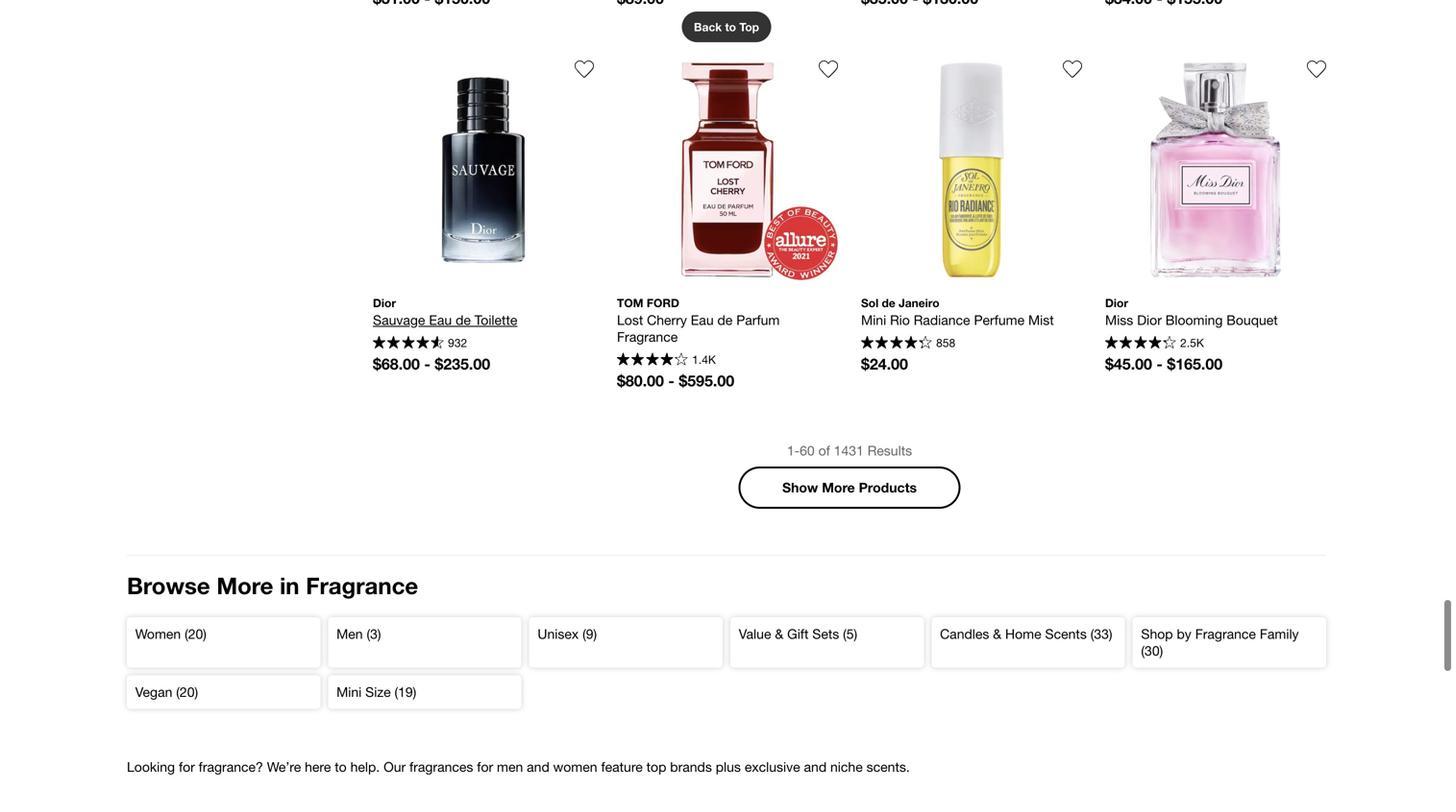 Task type: describe. For each thing, give the bounding box(es) containing it.
top
[[646, 759, 666, 775]]

fragrance inside tom ford lost cherry eau de parfum fragrance
[[617, 329, 678, 345]]

men (3)
[[336, 627, 381, 642]]

$80.00
[[617, 372, 664, 390]]

4 stars element
[[617, 353, 688, 368]]

tom
[[617, 296, 643, 310]]

niche
[[830, 759, 863, 775]]

sauvage
[[373, 312, 425, 328]]

brands
[[670, 759, 712, 775]]

fragrance?
[[199, 759, 263, 775]]

858 reviews element
[[936, 336, 955, 350]]

$68.00
[[373, 355, 420, 373]]

unisex (9)
[[538, 627, 597, 642]]

bouquet
[[1227, 312, 1278, 328]]

women (20)
[[135, 627, 207, 642]]

858
[[936, 336, 955, 350]]

(3)
[[367, 627, 381, 642]]

(19)
[[394, 685, 416, 701]]

dior sauvage eau de toilette
[[373, 296, 517, 328]]

we're
[[267, 759, 301, 775]]

show more products
[[782, 480, 917, 496]]

de inside dior sauvage eau de toilette
[[456, 312, 471, 328]]

$68.00 - $235.00
[[373, 355, 490, 373]]

of
[[818, 443, 830, 459]]

toilette
[[475, 312, 517, 328]]

exclusive
[[745, 759, 800, 775]]

cherry
[[647, 312, 687, 328]]

vegan (20) link
[[127, 676, 320, 710]]

(20) for vegan (20)
[[176, 685, 198, 701]]

tom ford lost cherry eau de parfum fragrance
[[617, 296, 783, 345]]

men
[[336, 627, 363, 642]]

mini size (19)
[[336, 685, 416, 701]]

& for value
[[775, 627, 783, 642]]

show
[[782, 480, 818, 496]]

(5)
[[843, 627, 857, 642]]

1 for from the left
[[179, 759, 195, 775]]

sol de janeiro mini rio radiance perfume mist
[[861, 296, 1054, 328]]

looking
[[127, 759, 175, 775]]

show more products button
[[739, 467, 961, 509]]

sign in to love sol de janeiro - mini rio radiance perfume mist image
[[1063, 59, 1082, 79]]

2 and from the left
[[804, 759, 827, 775]]

dior miss dior blooming bouquet
[[1105, 296, 1278, 328]]

1.4k
[[692, 353, 716, 367]]

1.4k reviews element
[[692, 353, 716, 367]]

- for $80.00
[[668, 372, 675, 390]]

radiance
[[914, 312, 970, 328]]

sign in to love tom ford - lost cherry eau de parfum fragrance image
[[819, 59, 838, 79]]

(30)
[[1141, 643, 1163, 659]]

family
[[1260, 627, 1299, 642]]

(33)
[[1090, 627, 1112, 642]]

top
[[739, 20, 759, 34]]

plus
[[716, 759, 741, 775]]

sign in to love dior - miss dior blooming bouquet image
[[1307, 59, 1326, 79]]

shop by fragrance family (30) link
[[1133, 618, 1326, 668]]

value & gift sets (5)
[[739, 627, 857, 642]]

women (20) link
[[127, 618, 320, 668]]

- for $68.00
[[424, 355, 430, 373]]

products
[[859, 480, 917, 496]]

browse
[[127, 572, 210, 599]]

in
[[280, 572, 299, 599]]

back to top
[[694, 20, 759, 34]]

dior - miss dior blooming bouquet image
[[1105, 59, 1326, 280]]

candles
[[940, 627, 989, 642]]

unisex (9) link
[[529, 618, 723, 668]]

sets
[[812, 627, 839, 642]]

candles & home scents (33) link
[[932, 618, 1125, 668]]

sol
[[861, 296, 879, 310]]

women
[[135, 627, 181, 642]]

2 horizontal spatial dior
[[1137, 312, 1162, 328]]

(9)
[[582, 627, 597, 642]]

more for products
[[822, 480, 855, 496]]

4.5 stars element for $45.00 - $165.00
[[1105, 336, 1176, 352]]

size
[[365, 685, 391, 701]]

2.5k
[[1180, 336, 1204, 350]]

ford
[[647, 296, 679, 310]]

to inside "button"
[[725, 20, 736, 34]]

1 vertical spatial to
[[335, 759, 347, 775]]

1-60 of 1431 results
[[787, 443, 912, 459]]

our
[[384, 759, 406, 775]]

men (3) link
[[328, 618, 522, 668]]

eau inside tom ford lost cherry eau de parfum fragrance
[[691, 312, 714, 328]]

0 horizontal spatial mini
[[336, 685, 362, 701]]

feature
[[601, 759, 643, 775]]



Task type: locate. For each thing, give the bounding box(es) containing it.
de inside sol de janeiro mini rio radiance perfume mist
[[882, 296, 895, 310]]

0 vertical spatial mini
[[861, 312, 886, 328]]

0 vertical spatial to
[[725, 20, 736, 34]]

back
[[694, 20, 722, 34]]

2 vertical spatial fragrance
[[1195, 627, 1256, 642]]

2 horizontal spatial 4.5 stars element
[[1105, 336, 1176, 352]]

vegan
[[135, 685, 172, 701]]

unisex
[[538, 627, 579, 642]]

4.5 stars element up the "$24.00"
[[861, 336, 932, 352]]

women
[[553, 759, 597, 775]]

1 vertical spatial more
[[217, 572, 273, 599]]

0 horizontal spatial fragrance
[[306, 572, 418, 599]]

eau right cherry
[[691, 312, 714, 328]]

1 horizontal spatial to
[[725, 20, 736, 34]]

to left top
[[725, 20, 736, 34]]

4.5 stars element for $24.00
[[861, 336, 932, 352]]

2 eau from the left
[[691, 312, 714, 328]]

2 horizontal spatial fragrance
[[1195, 627, 1256, 642]]

0 horizontal spatial for
[[179, 759, 195, 775]]

sol de janeiro - mini rio radiance perfume mist image
[[861, 59, 1082, 280]]

scents
[[1045, 627, 1087, 642]]

$235.00
[[435, 355, 490, 373]]

de right "sol" on the right
[[882, 296, 895, 310]]

results
[[867, 443, 912, 459]]

miss
[[1105, 312, 1133, 328]]

1431
[[834, 443, 864, 459]]

- right the $68.00
[[424, 355, 430, 373]]

blooming
[[1165, 312, 1223, 328]]

4.5 stars element up the $68.00
[[373, 336, 444, 352]]

shop by fragrance family (30)
[[1141, 627, 1299, 659]]

mini size (19) link
[[328, 676, 522, 710]]

&
[[775, 627, 783, 642], [993, 627, 1002, 642]]

and left the niche at the bottom right of page
[[804, 759, 827, 775]]

men
[[497, 759, 523, 775]]

more left in at the left bottom
[[217, 572, 273, 599]]

- down the 4 stars element
[[668, 372, 675, 390]]

2 4.5 stars element from the left
[[861, 336, 932, 352]]

60
[[800, 443, 815, 459]]

4.5 stars element up $45.00 at the right of the page
[[1105, 336, 1176, 352]]

$80.00 - $595.00
[[617, 372, 734, 390]]

for left 'men'
[[477, 759, 493, 775]]

rio
[[890, 312, 910, 328]]

looking for fragrance? we're here to help. our fragrances for men and women feature top brands plus exclusive and niche scents.
[[127, 759, 910, 775]]

1 eau from the left
[[429, 312, 452, 328]]

1 vertical spatial mini
[[336, 685, 362, 701]]

4.5 stars element for $68.00 - $235.00
[[373, 336, 444, 352]]

& left home
[[993, 627, 1002, 642]]

(20)
[[185, 627, 207, 642], [176, 685, 198, 701]]

janeiro
[[899, 296, 939, 310]]

fragrances
[[409, 759, 473, 775]]

1 horizontal spatial dior
[[1105, 296, 1128, 310]]

to right here in the left of the page
[[335, 759, 347, 775]]

dior - sauvage eau de toilette image
[[373, 59, 594, 280]]

1 horizontal spatial fragrance
[[617, 329, 678, 345]]

fragrance down the lost
[[617, 329, 678, 345]]

932 reviews element
[[448, 336, 467, 350]]

2 for from the left
[[477, 759, 493, 775]]

fragrance right by on the bottom right
[[1195, 627, 1256, 642]]

for right the looking
[[179, 759, 195, 775]]

1 and from the left
[[527, 759, 549, 775]]

1 horizontal spatial eau
[[691, 312, 714, 328]]

dior right miss
[[1137, 312, 1162, 328]]

dior for $68.00 - $235.00
[[373, 296, 396, 310]]

scents.
[[866, 759, 910, 775]]

0 horizontal spatial dior
[[373, 296, 396, 310]]

to
[[725, 20, 736, 34], [335, 759, 347, 775]]

$24.00
[[861, 355, 908, 373]]

browse more in fragrance
[[127, 572, 418, 599]]

0 vertical spatial fragrance
[[617, 329, 678, 345]]

1 horizontal spatial 4.5 stars element
[[861, 336, 932, 352]]

for
[[179, 759, 195, 775], [477, 759, 493, 775]]

dior up miss
[[1105, 296, 1128, 310]]

de inside tom ford lost cherry eau de parfum fragrance
[[717, 312, 733, 328]]

back to top button
[[682, 12, 771, 42]]

and
[[527, 759, 549, 775], [804, 759, 827, 775]]

gift
[[787, 627, 809, 642]]

parfum
[[736, 312, 780, 328]]

eau up 932 reviews 'element'
[[429, 312, 452, 328]]

fragrance
[[617, 329, 678, 345], [306, 572, 418, 599], [1195, 627, 1256, 642]]

2.5k reviews element
[[1180, 336, 1204, 350]]

2 & from the left
[[993, 627, 1002, 642]]

eau
[[429, 312, 452, 328], [691, 312, 714, 328]]

0 vertical spatial more
[[822, 480, 855, 496]]

0 horizontal spatial eau
[[429, 312, 452, 328]]

1 horizontal spatial &
[[993, 627, 1002, 642]]

dior for $45.00 - $165.00
[[1105, 296, 1128, 310]]

1 horizontal spatial -
[[668, 372, 675, 390]]

$45.00
[[1105, 355, 1152, 373]]

by
[[1177, 627, 1191, 642]]

dior up sauvage on the top of the page
[[373, 296, 396, 310]]

value & gift sets (5) link
[[730, 618, 924, 668]]

dior
[[373, 296, 396, 310], [1105, 296, 1128, 310], [1137, 312, 1162, 328]]

1 vertical spatial (20)
[[176, 685, 198, 701]]

$165.00
[[1167, 355, 1223, 373]]

more for in
[[217, 572, 273, 599]]

dior inside dior sauvage eau de toilette
[[373, 296, 396, 310]]

- for $45.00
[[1156, 355, 1163, 373]]

more right show
[[822, 480, 855, 496]]

mist
[[1028, 312, 1054, 328]]

fragrance up men (3)
[[306, 572, 418, 599]]

3 4.5 stars element from the left
[[1105, 336, 1176, 352]]

& for candles
[[993, 627, 1002, 642]]

(20) right the vegan
[[176, 685, 198, 701]]

tom ford - lost cherry eau de parfum fragrance image
[[617, 59, 838, 280]]

1 & from the left
[[775, 627, 783, 642]]

0 vertical spatial (20)
[[185, 627, 207, 642]]

mini
[[861, 312, 886, 328], [336, 685, 362, 701]]

0 horizontal spatial &
[[775, 627, 783, 642]]

mini inside sol de janeiro mini rio radiance perfume mist
[[861, 312, 886, 328]]

- right $45.00 at the right of the page
[[1156, 355, 1163, 373]]

and right 'men'
[[527, 759, 549, 775]]

0 horizontal spatial to
[[335, 759, 347, 775]]

sign in to love dior - sauvage eau de toilette image
[[575, 59, 594, 79]]

eau inside dior sauvage eau de toilette
[[429, 312, 452, 328]]

de up 932
[[456, 312, 471, 328]]

here
[[305, 759, 331, 775]]

mini left size
[[336, 685, 362, 701]]

1 horizontal spatial more
[[822, 480, 855, 496]]

lost
[[617, 312, 643, 328]]

home
[[1005, 627, 1041, 642]]

0 horizontal spatial de
[[456, 312, 471, 328]]

2 horizontal spatial de
[[882, 296, 895, 310]]

0 horizontal spatial and
[[527, 759, 549, 775]]

1 horizontal spatial and
[[804, 759, 827, 775]]

(20) for women (20)
[[185, 627, 207, 642]]

4.5 stars element
[[373, 336, 444, 352], [861, 336, 932, 352], [1105, 336, 1176, 352]]

perfume
[[974, 312, 1025, 328]]

(20) right women
[[185, 627, 207, 642]]

de
[[882, 296, 895, 310], [456, 312, 471, 328], [717, 312, 733, 328]]

1 horizontal spatial for
[[477, 759, 493, 775]]

-
[[424, 355, 430, 373], [1156, 355, 1163, 373], [668, 372, 675, 390]]

$595.00
[[679, 372, 734, 390]]

more
[[822, 480, 855, 496], [217, 572, 273, 599]]

1 horizontal spatial de
[[717, 312, 733, 328]]

candles & home scents (33)
[[940, 627, 1112, 642]]

more inside button
[[822, 480, 855, 496]]

help.
[[350, 759, 380, 775]]

mini down "sol" on the right
[[861, 312, 886, 328]]

932
[[448, 336, 467, 350]]

1 vertical spatial fragrance
[[306, 572, 418, 599]]

2 horizontal spatial -
[[1156, 355, 1163, 373]]

de left parfum
[[717, 312, 733, 328]]

fragrance inside shop by fragrance family (30)
[[1195, 627, 1256, 642]]

0 horizontal spatial more
[[217, 572, 273, 599]]

1 horizontal spatial mini
[[861, 312, 886, 328]]

0 horizontal spatial -
[[424, 355, 430, 373]]

& left gift at the bottom
[[775, 627, 783, 642]]

value
[[739, 627, 771, 642]]

$45.00 - $165.00
[[1105, 355, 1223, 373]]

1 4.5 stars element from the left
[[373, 336, 444, 352]]

0 horizontal spatial 4.5 stars element
[[373, 336, 444, 352]]

1-
[[787, 443, 800, 459]]

vegan (20)
[[135, 685, 198, 701]]



Task type: vqa. For each thing, say whether or not it's contained in the screenshot.


